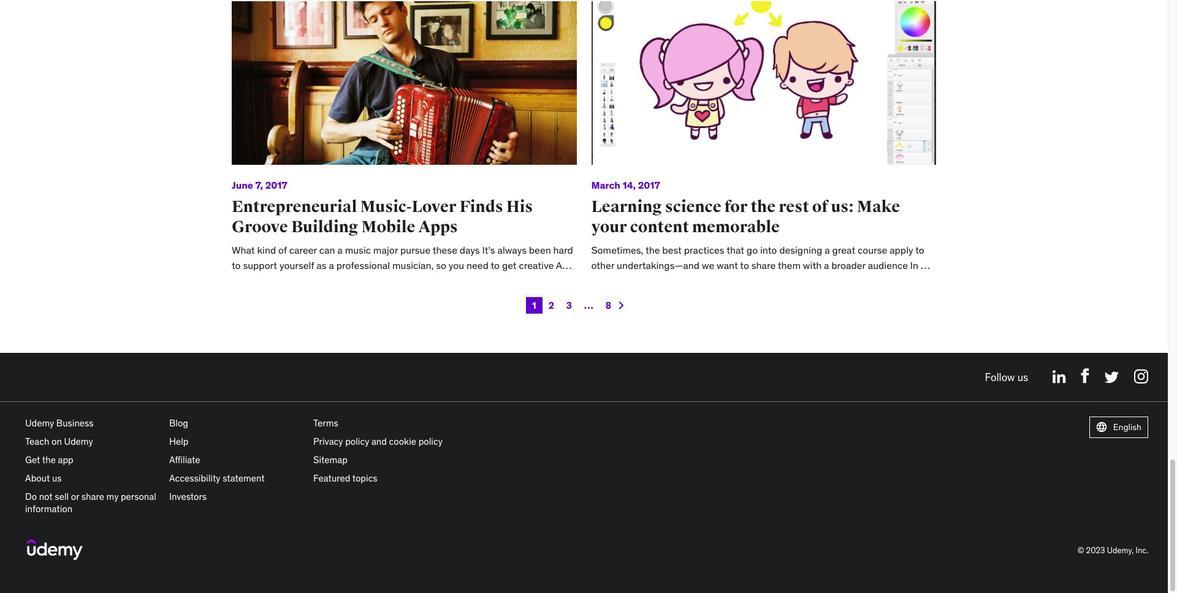 Task type: vqa. For each thing, say whether or not it's contained in the screenshot.
So
yes



Task type: locate. For each thing, give the bounding box(es) containing it.
policy
[[345, 436, 369, 448], [419, 436, 443, 448]]

udemy image
[[27, 540, 83, 560]]

0 horizontal spatial policy
[[345, 436, 369, 448]]

1 vertical spatial his
[[333, 289, 346, 301]]

us
[[1017, 371, 1028, 384], [52, 473, 62, 484]]

0 horizontal spatial his
[[333, 289, 346, 301]]

1 horizontal spatial of
[[812, 197, 828, 217]]

accessibility statement link
[[169, 473, 265, 484]]

1 vertical spatial us
[[52, 473, 62, 484]]

to down what
[[232, 259, 241, 271]]

2 link
[[542, 297, 560, 314]]

1 vertical spatial dan
[[488, 289, 505, 301]]

policy left and
[[345, 436, 369, 448]]

accessibility
[[169, 473, 220, 484]]

sell
[[55, 491, 69, 503]]

entrepreneurial music-lover finds his groove building mobile apps link
[[232, 197, 533, 237]]

his right take
[[333, 289, 346, 301]]

0 horizontal spatial a
[[329, 259, 334, 271]]

1 policy from the left
[[345, 436, 369, 448]]

professional
[[336, 259, 390, 271]]

that's
[[232, 274, 256, 286]]

1 horizontal spatial the
[[751, 197, 776, 217]]

0 vertical spatial us
[[1017, 371, 1028, 384]]

blog
[[169, 418, 188, 429]]

a right as
[[329, 259, 334, 271]]

0 horizontal spatial of
[[278, 244, 287, 256]]

0 vertical spatial the
[[751, 197, 776, 217]]

2017 right 14,
[[638, 179, 660, 192]]

udemy business
[[25, 418, 94, 429]]

sitemap link
[[313, 454, 348, 466]]

march 14, 2017
[[591, 179, 660, 192]]

affiliate link
[[169, 454, 200, 466]]

twitter button image
[[1104, 372, 1120, 384]]

0 horizontal spatial udemy
[[25, 418, 54, 429]]

science
[[665, 197, 721, 217]]

expanding
[[407, 274, 452, 286]]

make
[[857, 197, 900, 217]]

dan up 'craft'
[[334, 274, 352, 286]]

june 7, 2017
[[232, 179, 287, 192]]

days
[[460, 244, 480, 256]]

policy right "cookie"
[[419, 436, 443, 448]]

of
[[812, 197, 828, 217], [278, 244, 287, 256]]

teach on udemy link
[[25, 436, 93, 448]]

get the app
[[25, 454, 73, 466]]

us up sell
[[52, 473, 62, 484]]

2 vertical spatial a
[[381, 289, 387, 301]]

0 vertical spatial dan
[[334, 274, 352, 286]]

yorker
[[304, 274, 332, 286]]

on
[[51, 436, 62, 448]]

0 vertical spatial of
[[812, 197, 828, 217]]

2 2017 from the left
[[638, 179, 660, 192]]

2 policy from the left
[[419, 436, 443, 448]]

learning
[[591, 197, 662, 217]]

0 horizontal spatial us
[[52, 473, 62, 484]]

help
[[515, 274, 534, 286]]

a right can
[[337, 244, 343, 256]]

0 vertical spatial his
[[455, 274, 468, 286]]

support
[[243, 259, 277, 271]]

2017 right '7,'
[[265, 179, 287, 192]]

2017 for entrepreneurial
[[265, 179, 287, 192]]

the right for
[[751, 197, 776, 217]]

0 horizontal spatial 2017
[[265, 179, 287, 192]]

1 vertical spatial of
[[278, 244, 287, 256]]

inc.
[[1136, 546, 1148, 556]]

can
[[319, 244, 335, 256]]

8
[[606, 300, 611, 311]]

his down you
[[455, 274, 468, 286]]

1 horizontal spatial dan
[[488, 289, 505, 301]]

as
[[317, 259, 327, 271]]

1 vertical spatial a
[[329, 259, 334, 271]]

instagram button image
[[1134, 370, 1148, 384]]

1 horizontal spatial policy
[[419, 436, 443, 448]]

to left take
[[301, 289, 310, 301]]

finds
[[459, 197, 503, 217]]

to left get
[[491, 259, 500, 271]]

lover
[[412, 197, 456, 217]]

gurney
[[354, 274, 386, 286]]

do not sell or share my personal information
[[25, 491, 156, 515]]

2 horizontal spatial udemy
[[232, 289, 263, 301]]

personal
[[121, 491, 156, 503]]

order
[[275, 289, 298, 301]]

2 vertical spatial udemy
[[64, 436, 93, 448]]

udemy down the that's
[[232, 289, 263, 301]]

apps
[[418, 217, 458, 237]]

1 horizontal spatial a
[[337, 244, 343, 256]]

career
[[289, 244, 317, 256]]

of left "us:"
[[812, 197, 828, 217]]

…
[[584, 300, 593, 311]]

1 vertical spatial udemy
[[25, 418, 54, 429]]

teach on udemy
[[25, 436, 93, 448]]

dan
[[334, 274, 352, 286], [488, 289, 505, 301]]

music
[[345, 244, 371, 256]]

1 in from the left
[[265, 289, 273, 301]]

for
[[724, 197, 748, 217]]

from
[[536, 274, 557, 286]]

1 horizontal spatial in
[[371, 289, 379, 301]]

in
[[265, 289, 273, 301], [371, 289, 379, 301]]

1 2017 from the left
[[265, 179, 287, 192]]

sitemap
[[313, 454, 348, 466]]

the inside learning science for the rest of us: make your content memorable
[[751, 197, 776, 217]]

a left the new
[[381, 289, 387, 301]]

1 horizontal spatial 2017
[[638, 179, 660, 192]]

us:
[[831, 197, 854, 217]]

skills
[[470, 274, 492, 286]]

creative
[[519, 259, 554, 271]]

music-
[[360, 197, 412, 217]]

musician,
[[392, 259, 434, 271]]

0 horizontal spatial in
[[265, 289, 273, 301]]

us right the follow
[[1017, 371, 1028, 384]]

privacy policy and cookie policy link
[[313, 436, 443, 448]]

june
[[232, 179, 253, 192]]

of inside learning science for the rest of us: make your content memorable
[[812, 197, 828, 217]]

english
[[1113, 422, 1142, 433]]

entrepreneurial
[[232, 197, 357, 217]]

kind
[[257, 244, 276, 256]]

1 horizontal spatial to
[[301, 289, 310, 301]]

in down the what
[[265, 289, 273, 301]]

of right kind
[[278, 244, 287, 256]]

it's
[[482, 244, 495, 256]]

dan down with
[[488, 289, 505, 301]]

terms
[[313, 418, 338, 429]]

0 horizontal spatial the
[[42, 454, 56, 466]]

2023
[[1086, 546, 1105, 556]]

entrepreneurial music-lover finds his groove building mobile apps
[[232, 197, 533, 237]]

0 horizontal spatial to
[[232, 259, 241, 271]]

the right get on the bottom left of page
[[42, 454, 56, 466]]

8 link
[[599, 297, 617, 314]]

english button
[[1089, 417, 1148, 438]]

in down gurney
[[371, 289, 379, 301]]

direction
[[409, 289, 448, 301]]

new
[[389, 289, 407, 301]]

accessibility statement
[[169, 473, 265, 484]]

udemy up teach
[[25, 418, 54, 429]]

craft
[[348, 289, 369, 301]]

get the app link
[[25, 454, 73, 466]]

udemy down the business
[[64, 436, 93, 448]]

7,
[[255, 179, 263, 192]]

udemy
[[232, 289, 263, 301], [25, 418, 54, 429], [64, 436, 93, 448]]

1 horizontal spatial us
[[1017, 371, 1028, 384]]

new
[[282, 274, 302, 286]]

0 vertical spatial udemy
[[232, 289, 263, 301]]

1 horizontal spatial udemy
[[64, 436, 93, 448]]



Task type: describe. For each thing, give the bounding box(es) containing it.
cookie
[[389, 436, 416, 448]]

what
[[259, 274, 280, 286]]

2 horizontal spatial a
[[381, 289, 387, 301]]

featured topics
[[313, 473, 377, 484]]

of inside "what kind of career can a music major pursue these days it's always been hard to support yourself as a professional musician, so you need to get creative and that's what new yorker dan gurney did, expanding his skills with help from udemy in order to take his craft in a new direction in 2010, dan used his..."
[[278, 244, 287, 256]]

investors
[[169, 491, 207, 503]]

0 horizontal spatial dan
[[334, 274, 352, 286]]

his...
[[531, 289, 551, 301]]

help
[[169, 436, 188, 448]]

featured
[[313, 473, 350, 484]]

1 horizontal spatial his
[[455, 274, 468, 286]]

pursue
[[400, 244, 431, 256]]

building
[[291, 217, 358, 237]]

his
[[506, 197, 533, 217]]

been
[[529, 244, 551, 256]]

what
[[232, 244, 255, 256]]

3 link
[[560, 297, 578, 314]]

1
[[532, 300, 536, 311]]

2
[[549, 300, 554, 311]]

hard
[[553, 244, 573, 256]]

what kind of career can a music major pursue these days it's always been hard to support yourself as a professional musician, so you need to get creative and that's what new yorker dan gurney did, expanding his skills with help from udemy in order to take his craft in a new direction in 2010, dan used his...
[[232, 244, 573, 301]]

with
[[494, 274, 513, 286]]

content
[[630, 217, 689, 237]]

do
[[25, 491, 37, 503]]

in
[[450, 289, 459, 301]]

and
[[556, 259, 573, 271]]

groove
[[232, 217, 288, 237]]

share
[[81, 491, 104, 503]]

udemy business link
[[25, 418, 94, 429]]

or
[[71, 491, 79, 503]]

get
[[502, 259, 517, 271]]

learning science for the rest of us: make your content memorable
[[591, 197, 900, 237]]

need
[[467, 259, 489, 271]]

2 in from the left
[[371, 289, 379, 301]]

and
[[371, 436, 387, 448]]

major
[[373, 244, 398, 256]]

udemy inside "what kind of career can a music major pursue these days it's always been hard to support yourself as a professional musician, so you need to get creative and that's what new yorker dan gurney did, expanding his skills with help from udemy in order to take his craft in a new direction in 2010, dan used his..."
[[232, 289, 263, 301]]

featured topics link
[[313, 473, 377, 484]]

topics
[[352, 473, 377, 484]]

so
[[436, 259, 446, 271]]

about
[[25, 473, 50, 484]]

blog link
[[169, 418, 188, 429]]

march
[[591, 179, 620, 192]]

privacy
[[313, 436, 343, 448]]

did,
[[388, 274, 405, 286]]

follow
[[985, 371, 1015, 384]]

yourself
[[280, 259, 314, 271]]

used
[[508, 289, 529, 301]]

facebook button image
[[1081, 368, 1090, 384]]

get
[[25, 454, 40, 466]]

learning science for the rest of us: make your content memorable link
[[591, 197, 900, 237]]

©
[[1078, 546, 1084, 556]]

mobile
[[361, 217, 415, 237]]

follow us
[[985, 371, 1028, 384]]

these
[[433, 244, 457, 256]]

not
[[39, 491, 53, 503]]

linkedin button image
[[1053, 370, 1066, 384]]

2017 for learning
[[638, 179, 660, 192]]

statement
[[223, 473, 265, 484]]

memorable
[[692, 217, 780, 237]]

2 horizontal spatial to
[[491, 259, 500, 271]]

business
[[56, 418, 94, 429]]

14,
[[623, 179, 636, 192]]

help link
[[169, 436, 188, 448]]

privacy policy and cookie policy
[[313, 436, 443, 448]]

3
[[566, 300, 572, 311]]

0 vertical spatial a
[[337, 244, 343, 256]]

about us
[[25, 473, 62, 484]]

1 vertical spatial the
[[42, 454, 56, 466]]

us for follow us
[[1017, 371, 1028, 384]]

you
[[449, 259, 464, 271]]

about us link
[[25, 473, 62, 484]]

do not sell or share my personal information link
[[25, 491, 156, 515]]

us for about us
[[52, 473, 62, 484]]

affiliate
[[169, 454, 200, 466]]

terms link
[[313, 418, 338, 429]]

udemy,
[[1107, 546, 1134, 556]]

information
[[25, 503, 72, 515]]



